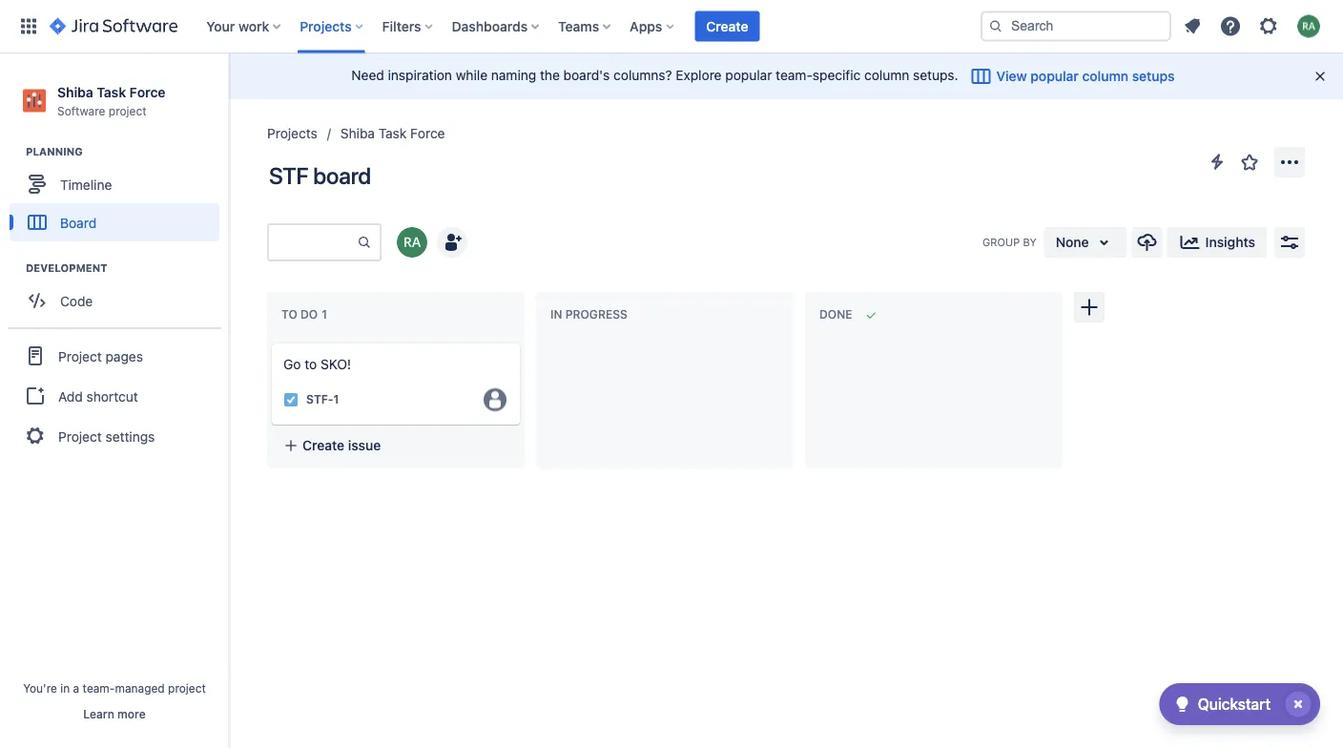 Task type: locate. For each thing, give the bounding box(es) containing it.
view settings image
[[1279, 231, 1302, 254]]

project down add in the bottom left of the page
[[58, 428, 102, 444]]

1 horizontal spatial shiba
[[341, 126, 375, 141]]

0 vertical spatial team-
[[776, 67, 813, 83]]

1 vertical spatial project
[[58, 428, 102, 444]]

1 vertical spatial create
[[303, 437, 345, 453]]

Search field
[[981, 11, 1172, 42]]

0 horizontal spatial force
[[129, 84, 166, 100]]

stf board
[[269, 162, 371, 189]]

in
[[551, 308, 563, 321]]

task inside shiba task force link
[[379, 126, 407, 141]]

view
[[997, 68, 1028, 84]]

create column image
[[1079, 296, 1101, 319]]

do
[[301, 308, 318, 321]]

1 horizontal spatial create
[[707, 18, 749, 34]]

projects up need
[[300, 18, 352, 34]]

stf
[[269, 162, 309, 189]]

shiba inside the shiba task force software project
[[57, 84, 93, 100]]

0 vertical spatial task
[[97, 84, 126, 100]]

0 vertical spatial project
[[58, 348, 102, 364]]

group containing project pages
[[8, 328, 221, 463]]

banner
[[0, 0, 1344, 53]]

1 horizontal spatial popular
[[1031, 68, 1079, 84]]

shiba up the software
[[57, 84, 93, 100]]

0 horizontal spatial project
[[109, 104, 147, 117]]

a
[[73, 681, 79, 695]]

1 vertical spatial team-
[[83, 681, 115, 695]]

force left sidebar navigation "image"
[[129, 84, 166, 100]]

1 vertical spatial project
[[168, 681, 206, 695]]

task inside the shiba task force software project
[[97, 84, 126, 100]]

force for shiba task force
[[410, 126, 445, 141]]

add shortcut button
[[8, 377, 221, 415]]

team-
[[776, 67, 813, 83], [83, 681, 115, 695]]

settings image
[[1258, 15, 1281, 38]]

need
[[352, 67, 384, 83]]

create left issue
[[303, 437, 345, 453]]

shiba task force link
[[341, 122, 445, 145]]

project right managed
[[168, 681, 206, 695]]

jira software image
[[50, 15, 178, 38], [50, 15, 178, 38]]

stf-1
[[306, 393, 339, 406]]

project inside the shiba task force software project
[[109, 104, 147, 117]]

view popular column setups button
[[959, 61, 1187, 92]]

dashboards
[[452, 18, 528, 34]]

shiba task force software project
[[57, 84, 166, 117]]

group
[[8, 328, 221, 463]]

search image
[[989, 19, 1004, 34]]

force
[[129, 84, 166, 100], [410, 126, 445, 141]]

popular right explore
[[726, 67, 773, 83]]

your
[[206, 18, 235, 34]]

check image
[[1172, 693, 1195, 716]]

create
[[707, 18, 749, 34], [303, 437, 345, 453]]

code
[[60, 293, 93, 309]]

shiba up board on the top left of page
[[341, 126, 375, 141]]

import image
[[1136, 231, 1159, 254]]

planning
[[26, 146, 83, 158]]

1 horizontal spatial team-
[[776, 67, 813, 83]]

inspiration
[[388, 67, 452, 83]]

0 vertical spatial project
[[109, 104, 147, 117]]

project
[[58, 348, 102, 364], [58, 428, 102, 444]]

1 horizontal spatial task
[[379, 126, 407, 141]]

project settings link
[[8, 415, 221, 457]]

projects up stf
[[267, 126, 318, 141]]

projects inside popup button
[[300, 18, 352, 34]]

project up add in the bottom left of the page
[[58, 348, 102, 364]]

1 vertical spatial shiba
[[341, 126, 375, 141]]

0 horizontal spatial team-
[[83, 681, 115, 695]]

unassigned image
[[484, 388, 507, 411]]

projects
[[300, 18, 352, 34], [267, 126, 318, 141]]

naming
[[491, 67, 537, 83]]

1 vertical spatial force
[[410, 126, 445, 141]]

issue
[[348, 437, 381, 453]]

need inspiration while naming the board's columns? explore popular team-specific column setups.
[[352, 67, 959, 83]]

development group
[[10, 261, 228, 326]]

projects button
[[294, 11, 371, 42]]

task for shiba task force
[[379, 126, 407, 141]]

task up the software
[[97, 84, 126, 100]]

help image
[[1220, 15, 1243, 38]]

column
[[865, 67, 910, 83], [1083, 68, 1129, 84]]

force for shiba task force software project
[[129, 84, 166, 100]]

none button
[[1045, 227, 1128, 258]]

0 vertical spatial projects
[[300, 18, 352, 34]]

you're
[[23, 681, 57, 695]]

shiba for shiba task force
[[341, 126, 375, 141]]

task
[[97, 84, 126, 100], [379, 126, 407, 141]]

board
[[60, 215, 97, 230]]

task down need
[[379, 126, 407, 141]]

stf-
[[306, 393, 334, 406]]

projects for projects "link"
[[267, 126, 318, 141]]

to do element
[[282, 308, 331, 322]]

shiba inside shiba task force link
[[341, 126, 375, 141]]

0 horizontal spatial task
[[97, 84, 126, 100]]

0 vertical spatial shiba
[[57, 84, 93, 100]]

1 project from the top
[[58, 348, 102, 364]]

popular right view
[[1031, 68, 1079, 84]]

timeline
[[60, 176, 112, 192]]

project for project pages
[[58, 348, 102, 364]]

go to sko!
[[283, 356, 351, 372]]

shiba
[[57, 84, 93, 100], [341, 126, 375, 141]]

apps
[[630, 18, 663, 34]]

0 horizontal spatial create
[[303, 437, 345, 453]]

automations menu button icon image
[[1206, 150, 1229, 173]]

managed
[[115, 681, 165, 695]]

popular
[[726, 67, 773, 83], [1031, 68, 1079, 84]]

timeline link
[[10, 165, 220, 203]]

project
[[109, 104, 147, 117], [168, 681, 206, 695]]

quickstart
[[1198, 695, 1271, 713]]

0 vertical spatial force
[[129, 84, 166, 100]]

column left setups
[[1083, 68, 1129, 84]]

1 horizontal spatial force
[[410, 126, 445, 141]]

create inside primary element
[[707, 18, 749, 34]]

1 vertical spatial task
[[379, 126, 407, 141]]

0 horizontal spatial shiba
[[57, 84, 93, 100]]

1 horizontal spatial column
[[1083, 68, 1129, 84]]

force inside the shiba task force software project
[[129, 84, 166, 100]]

1 vertical spatial projects
[[267, 126, 318, 141]]

development image
[[3, 257, 26, 280]]

projects link
[[267, 122, 318, 145]]

column left setups.
[[865, 67, 910, 83]]

dashboards button
[[446, 11, 547, 42]]

specific
[[813, 67, 861, 83]]

learn more
[[83, 707, 146, 721]]

explore
[[676, 67, 722, 83]]

shiba for shiba task force software project
[[57, 84, 93, 100]]

group by
[[983, 236, 1037, 248]]

1 horizontal spatial project
[[168, 681, 206, 695]]

planning group
[[10, 144, 228, 247]]

force down inspiration
[[410, 126, 445, 141]]

your work
[[206, 18, 269, 34]]

0 vertical spatial create
[[707, 18, 749, 34]]

sko!
[[321, 356, 351, 372]]

to
[[282, 308, 298, 321]]

dismiss quickstart image
[[1284, 689, 1314, 720]]

project right the software
[[109, 104, 147, 117]]

2 project from the top
[[58, 428, 102, 444]]

create up explore
[[707, 18, 749, 34]]



Task type: describe. For each thing, give the bounding box(es) containing it.
setups.
[[913, 67, 959, 83]]

projects for projects popup button
[[300, 18, 352, 34]]

dismiss image
[[1313, 69, 1329, 84]]

planning image
[[3, 140, 26, 163]]

appswitcher icon image
[[17, 15, 40, 38]]

column inside view popular column setups button
[[1083, 68, 1129, 84]]

code link
[[10, 282, 220, 320]]

in
[[60, 681, 70, 695]]

create issue button
[[272, 428, 520, 463]]

task image
[[283, 392, 299, 407]]

pages
[[105, 348, 143, 364]]

1
[[334, 393, 339, 406]]

create for create
[[707, 18, 749, 34]]

task for shiba task force software project
[[97, 84, 126, 100]]

you're in a team-managed project
[[23, 681, 206, 695]]

more
[[117, 707, 146, 721]]

insights button
[[1168, 227, 1268, 258]]

board link
[[10, 203, 220, 242]]

learn
[[83, 707, 114, 721]]

popular inside view popular column setups button
[[1031, 68, 1079, 84]]

software
[[57, 104, 105, 117]]

to do
[[282, 308, 318, 321]]

project for project settings
[[58, 428, 102, 444]]

notifications image
[[1182, 15, 1205, 38]]

none
[[1056, 234, 1090, 250]]

project pages
[[58, 348, 143, 364]]

insights image
[[1179, 231, 1202, 254]]

your work button
[[201, 11, 288, 42]]

columns?
[[614, 67, 673, 83]]

teams button
[[553, 11, 619, 42]]

insights
[[1206, 234, 1256, 250]]

create issue
[[303, 437, 381, 453]]

add
[[58, 388, 83, 404]]

work
[[239, 18, 269, 34]]

create for create issue
[[303, 437, 345, 453]]

by
[[1024, 236, 1037, 248]]

in progress
[[551, 308, 628, 321]]

shiba task force
[[341, 126, 445, 141]]

development
[[26, 262, 107, 275]]

settings
[[105, 428, 155, 444]]

teams
[[558, 18, 600, 34]]

stf-1 link
[[306, 392, 339, 408]]

quickstart button
[[1160, 683, 1321, 725]]

view popular column setups
[[997, 68, 1175, 84]]

while
[[456, 67, 488, 83]]

star stf board image
[[1239, 151, 1262, 174]]

your profile and settings image
[[1298, 15, 1321, 38]]

sidebar navigation image
[[208, 76, 250, 115]]

setups
[[1133, 68, 1175, 84]]

project pages link
[[8, 335, 221, 377]]

banner containing your work
[[0, 0, 1344, 53]]

learn more button
[[83, 706, 146, 722]]

to
[[305, 356, 317, 372]]

project settings
[[58, 428, 155, 444]]

0 horizontal spatial popular
[[726, 67, 773, 83]]

add shortcut
[[58, 388, 138, 404]]

group
[[983, 236, 1021, 248]]

create issue image
[[261, 330, 283, 353]]

done
[[820, 308, 853, 321]]

apps button
[[624, 11, 682, 42]]

primary element
[[11, 0, 981, 53]]

shortcut
[[86, 388, 138, 404]]

progress
[[566, 308, 628, 321]]

board's
[[564, 67, 610, 83]]

more image
[[1279, 151, 1302, 174]]

go
[[283, 356, 301, 372]]

filters button
[[377, 11, 441, 42]]

add people image
[[441, 231, 464, 254]]

ruby anderson image
[[397, 227, 428, 258]]

0 horizontal spatial column
[[865, 67, 910, 83]]

board
[[313, 162, 371, 189]]

the
[[540, 67, 560, 83]]

create button
[[695, 11, 760, 42]]

filters
[[382, 18, 421, 34]]



Task type: vqa. For each thing, say whether or not it's contained in the screenshot.
Teams
yes



